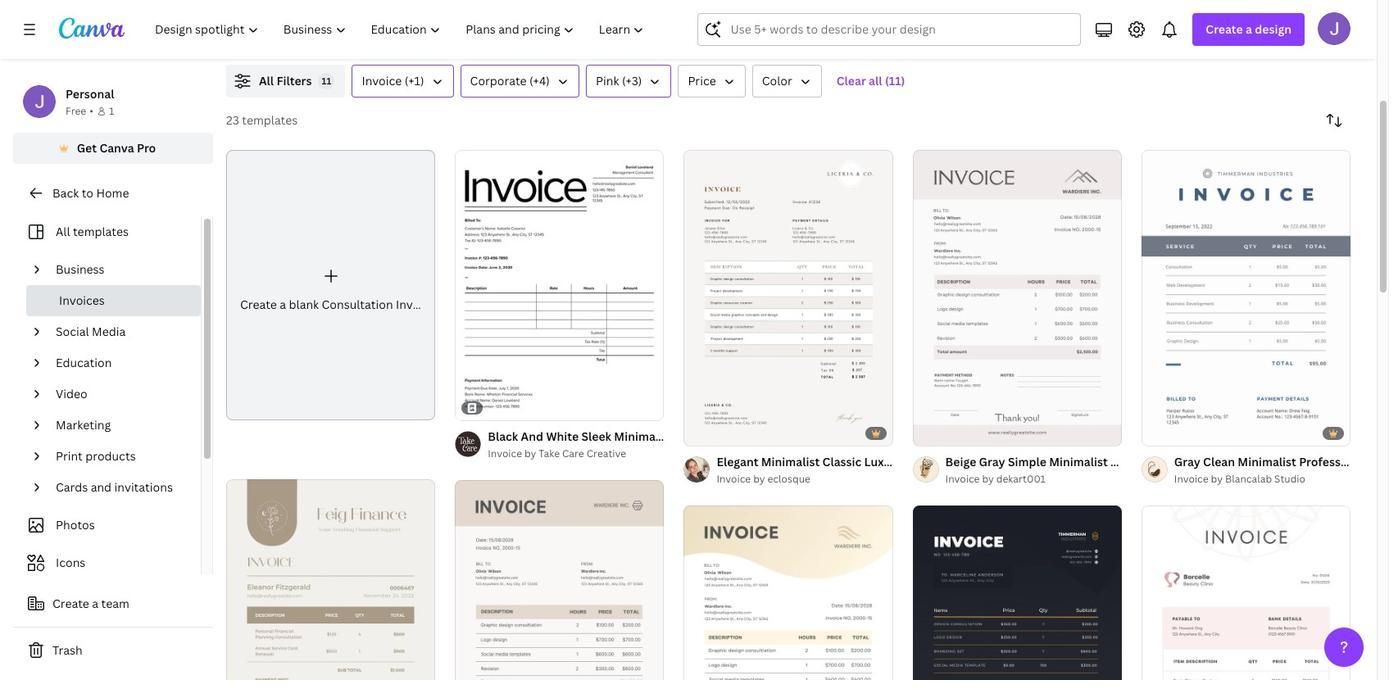Task type: vqa. For each thing, say whether or not it's contained in the screenshot.
by
yes



Task type: describe. For each thing, give the bounding box(es) containing it.
invoice by dekart001 link
[[946, 471, 1122, 488]]

cards
[[56, 480, 88, 495]]

minimalist inside the elegant minimalist classic luxury business invoice template invoice by eclosque
[[761, 454, 820, 470]]

consultation inside beige gray simple minimalist consultation invoice invoice by dekart001
[[1111, 454, 1183, 470]]

beige aesthetic invoice image
[[226, 480, 435, 680]]

dekart001
[[997, 472, 1046, 486]]

jacob simon image
[[1318, 12, 1351, 45]]

price button
[[678, 65, 746, 98]]

create for create a design
[[1206, 21, 1243, 37]]

filters
[[277, 73, 312, 89]]

elegant minimalist classic luxury business invoice template link
[[717, 453, 1053, 471]]

create for create a team
[[52, 596, 89, 612]]

price
[[688, 73, 716, 89]]

media
[[92, 324, 126, 339]]

corporate
[[470, 73, 527, 89]]

back
[[52, 185, 79, 201]]

and
[[91, 480, 112, 495]]

trash
[[52, 643, 82, 658]]

clear all (11)
[[837, 73, 905, 89]]

pink (+3) button
[[586, 65, 672, 98]]

personal
[[66, 86, 114, 102]]

simple
[[1008, 454, 1047, 470]]

all for all filters
[[259, 73, 274, 89]]

creative
[[587, 447, 626, 461]]

pink
[[596, 73, 619, 89]]

business link
[[49, 254, 191, 285]]

products
[[85, 448, 136, 464]]

icons
[[56, 555, 85, 571]]

print products
[[56, 448, 136, 464]]

all templates
[[56, 224, 129, 239]]

elegant
[[717, 454, 759, 470]]

canva
[[99, 140, 134, 156]]

color button
[[752, 65, 822, 98]]

take
[[539, 447, 560, 461]]

0 horizontal spatial consultation
[[322, 297, 393, 312]]

23
[[226, 112, 239, 128]]

back to home link
[[13, 177, 213, 210]]

create a design button
[[1193, 13, 1305, 46]]

minimalist inside beige gray simple minimalist consultation invoice invoice by dekart001
[[1049, 454, 1108, 470]]

design
[[1255, 21, 1292, 37]]

elegant minimalist classic luxury business invoice template invoice by eclosque
[[717, 454, 1053, 486]]

templates for 23 templates
[[242, 112, 298, 128]]

education
[[56, 355, 112, 371]]

invoice (+1) button
[[352, 65, 454, 98]]

(+4)
[[530, 73, 550, 89]]

studio
[[1275, 472, 1306, 486]]

23 templates
[[226, 112, 298, 128]]

invoice (+1)
[[362, 73, 424, 89]]

pink (+3)
[[596, 73, 642, 89]]

pro
[[137, 140, 156, 156]]

get
[[77, 140, 97, 156]]

print
[[56, 448, 83, 464]]

beige
[[946, 454, 977, 470]]

create a blank consultation invoice
[[240, 297, 436, 312]]

photos link
[[23, 510, 191, 541]]

care
[[562, 447, 584, 461]]

invoice by blancalab studio link
[[1174, 471, 1351, 488]]

(+3)
[[622, 73, 642, 89]]

2 horizontal spatial beige gray simple minimalist consultation invoice image
[[913, 150, 1122, 446]]

gray
[[979, 454, 1005, 470]]

color
[[762, 73, 792, 89]]

all templates link
[[23, 216, 191, 248]]

blancalab
[[1225, 472, 1272, 486]]

beige gray simple minimalist consultation invoice invoice by dekart001
[[946, 454, 1227, 486]]

create a team button
[[13, 588, 213, 621]]

get canva pro button
[[13, 133, 213, 164]]

clear
[[837, 73, 866, 89]]

invitations
[[114, 480, 173, 495]]

create a design
[[1206, 21, 1292, 37]]

clear all (11) button
[[829, 65, 913, 98]]

template
[[1001, 454, 1053, 470]]

Sort by button
[[1318, 104, 1351, 137]]

icons link
[[23, 548, 191, 579]]



Task type: locate. For each thing, give the bounding box(es) containing it.
free
[[66, 104, 86, 118]]

0 horizontal spatial a
[[92, 596, 98, 612]]

1 vertical spatial a
[[280, 297, 286, 312]]

photos
[[56, 517, 95, 533]]

invoice by take care creative link
[[488, 446, 664, 462]]

invoice by eclosque link
[[717, 471, 893, 488]]

invoice by blancalab studio
[[1174, 472, 1306, 486]]

1 vertical spatial create
[[240, 297, 277, 312]]

(11)
[[885, 73, 905, 89]]

(+1)
[[405, 73, 424, 89]]

all left the filters
[[259, 73, 274, 89]]

blank
[[289, 297, 319, 312]]

a inside create a design dropdown button
[[1246, 21, 1252, 37]]

create a blank consultation invoice link
[[226, 150, 436, 421]]

2 consulting invoice templates image from the left
[[1104, 0, 1248, 15]]

corporate (+4)
[[470, 73, 550, 89]]

create left blank
[[240, 297, 277, 312]]

0 vertical spatial business
[[56, 261, 105, 277]]

social media
[[56, 324, 126, 339]]

0 vertical spatial templates
[[242, 112, 298, 128]]

1 horizontal spatial all
[[259, 73, 274, 89]]

team
[[101, 596, 129, 612]]

1 horizontal spatial a
[[280, 297, 286, 312]]

consulting invoice templates image
[[1001, 0, 1351, 45], [1104, 0, 1248, 15]]

by inside beige gray simple minimalist consultation invoice invoice by dekart001
[[982, 472, 994, 486]]

a for team
[[92, 596, 98, 612]]

by inside the elegant minimalist classic luxury business invoice template invoice by eclosque
[[753, 472, 765, 486]]

print products link
[[49, 441, 191, 472]]

beige gray simple minimalist consultation invoice image for invoice by eclosque
[[684, 506, 893, 680]]

0 vertical spatial all
[[259, 73, 274, 89]]

home
[[96, 185, 129, 201]]

a left design
[[1246, 21, 1252, 37]]

create inside dropdown button
[[1206, 21, 1243, 37]]

all down back
[[56, 224, 70, 239]]

white minimalist beauty clinic service invoice image
[[1142, 506, 1351, 680]]

a left team
[[92, 596, 98, 612]]

2 horizontal spatial a
[[1246, 21, 1252, 37]]

invoice
[[362, 73, 402, 89], [396, 297, 436, 312], [488, 447, 522, 461], [957, 454, 998, 470], [1186, 454, 1227, 470], [717, 472, 751, 486], [946, 472, 980, 486], [1174, 472, 1209, 486]]

beige gray simple minimalist consultation invoice link
[[946, 453, 1227, 471]]

1 vertical spatial consultation
[[1111, 454, 1183, 470]]

by left blancalab
[[1211, 472, 1223, 486]]

2 vertical spatial create
[[52, 596, 89, 612]]

None search field
[[698, 13, 1082, 46]]

social
[[56, 324, 89, 339]]

beige gray simple minimalist consultation invoice image for invoice by take care creative
[[455, 481, 664, 680]]

invoice inside button
[[362, 73, 402, 89]]

beige gray simple minimalist consultation invoice image
[[913, 150, 1122, 446], [455, 481, 664, 680], [684, 506, 893, 680]]

elegant minimalist classic luxury business invoice template image
[[684, 150, 893, 446]]

business inside the elegant minimalist classic luxury business invoice template invoice by eclosque
[[905, 454, 955, 470]]

free •
[[66, 104, 93, 118]]

a
[[1246, 21, 1252, 37], [280, 297, 286, 312], [92, 596, 98, 612]]

1 horizontal spatial business
[[905, 454, 955, 470]]

business right the luxury
[[905, 454, 955, 470]]

top level navigation element
[[144, 13, 659, 46]]

create for create a blank consultation invoice
[[240, 297, 277, 312]]

trash link
[[13, 634, 213, 667]]

business up invoices
[[56, 261, 105, 277]]

•
[[90, 104, 93, 118]]

11 filter options selected element
[[318, 73, 335, 89]]

templates
[[242, 112, 298, 128], [73, 224, 129, 239]]

0 horizontal spatial all
[[56, 224, 70, 239]]

to
[[82, 185, 93, 201]]

1 horizontal spatial beige gray simple minimalist consultation invoice image
[[684, 506, 893, 680]]

1 horizontal spatial create
[[240, 297, 277, 312]]

cards and invitations
[[56, 480, 173, 495]]

video
[[56, 386, 87, 402]]

marketing
[[56, 417, 111, 433]]

0 horizontal spatial business
[[56, 261, 105, 277]]

invoices
[[59, 293, 105, 308]]

business modern blue and yellow invoice image
[[913, 506, 1122, 680]]

1 vertical spatial templates
[[73, 224, 129, 239]]

2 minimalist from the left
[[1049, 454, 1108, 470]]

get canva pro
[[77, 140, 156, 156]]

0 horizontal spatial minimalist
[[761, 454, 820, 470]]

minimalist up eclosque
[[761, 454, 820, 470]]

create down icons
[[52, 596, 89, 612]]

black and white sleek minimalist management consulting invoice doc image
[[455, 150, 664, 421]]

by down 'gray'
[[982, 472, 994, 486]]

create a team
[[52, 596, 129, 612]]

create left design
[[1206, 21, 1243, 37]]

luxury
[[864, 454, 903, 470]]

all for all templates
[[56, 224, 70, 239]]

all filters
[[259, 73, 312, 89]]

templates for all templates
[[73, 224, 129, 239]]

a left blank
[[280, 297, 286, 312]]

a for design
[[1246, 21, 1252, 37]]

invoice by take care creative
[[488, 447, 626, 461]]

all
[[259, 73, 274, 89], [56, 224, 70, 239]]

a inside create a team button
[[92, 596, 98, 612]]

1 horizontal spatial consultation
[[1111, 454, 1183, 470]]

video link
[[49, 379, 191, 410]]

1 horizontal spatial minimalist
[[1049, 454, 1108, 470]]

2 vertical spatial a
[[92, 596, 98, 612]]

1 vertical spatial all
[[56, 224, 70, 239]]

consultation
[[322, 297, 393, 312], [1111, 454, 1183, 470]]

corporate (+4) button
[[460, 65, 579, 98]]

11
[[322, 75, 331, 87]]

templates right 23
[[242, 112, 298, 128]]

0 vertical spatial create
[[1206, 21, 1243, 37]]

1 minimalist from the left
[[761, 454, 820, 470]]

1 consulting invoice templates image from the left
[[1001, 0, 1351, 45]]

0 vertical spatial consultation
[[322, 297, 393, 312]]

minimalist up invoice by dekart001 link
[[1049, 454, 1108, 470]]

0 vertical spatial a
[[1246, 21, 1252, 37]]

gray clean minimalist professional business consultation and service invoice image
[[1142, 150, 1351, 446]]

create inside button
[[52, 596, 89, 612]]

education link
[[49, 348, 191, 379]]

Search search field
[[731, 14, 1071, 45]]

by
[[525, 447, 536, 461], [753, 472, 765, 486], [982, 472, 994, 486], [1211, 472, 1223, 486]]

marketing link
[[49, 410, 191, 441]]

by left take
[[525, 447, 536, 461]]

1 horizontal spatial templates
[[242, 112, 298, 128]]

1
[[109, 104, 114, 118]]

1 vertical spatial business
[[905, 454, 955, 470]]

social media link
[[49, 316, 191, 348]]

cards and invitations link
[[49, 472, 191, 503]]

all
[[869, 73, 882, 89]]

0 horizontal spatial create
[[52, 596, 89, 612]]

create
[[1206, 21, 1243, 37], [240, 297, 277, 312], [52, 596, 89, 612]]

0 horizontal spatial beige gray simple minimalist consultation invoice image
[[455, 481, 664, 680]]

create a blank consultation invoice element
[[226, 150, 436, 421]]

classic
[[823, 454, 862, 470]]

a inside create a blank consultation invoice element
[[280, 297, 286, 312]]

templates down back to home at top
[[73, 224, 129, 239]]

2 horizontal spatial create
[[1206, 21, 1243, 37]]

by down elegant
[[753, 472, 765, 486]]

a for blank
[[280, 297, 286, 312]]

minimalist
[[761, 454, 820, 470], [1049, 454, 1108, 470]]

0 horizontal spatial templates
[[73, 224, 129, 239]]

back to home
[[52, 185, 129, 201]]

eclosque
[[768, 472, 811, 486]]



